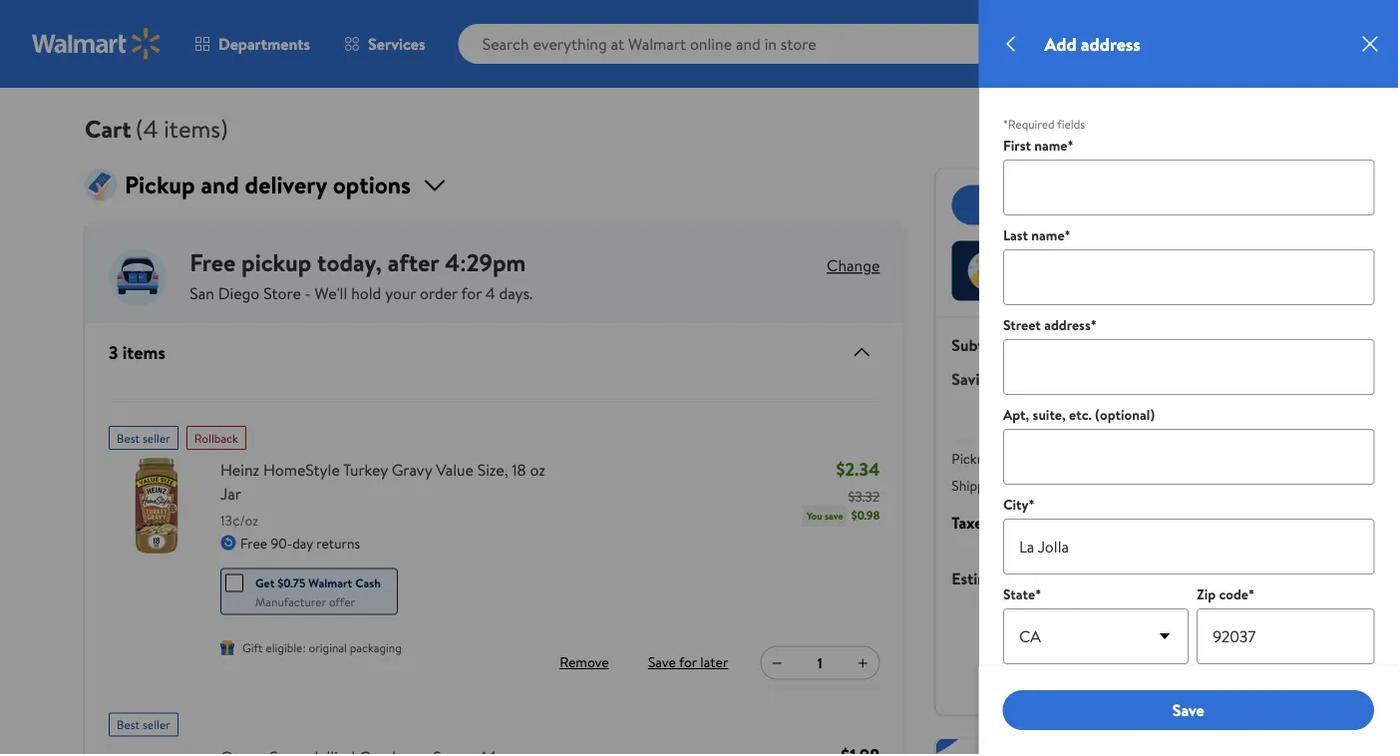Task type: locate. For each thing, give the bounding box(es) containing it.
now
[[1086, 271, 1111, 290]]

save for save
[[1173, 699, 1205, 721]]

Street address* text field
[[1003, 339, 1375, 395]]

First name* text field
[[1003, 160, 1375, 215]]

items inside button
[[1151, 194, 1189, 216]]

zip
[[1197, 585, 1216, 604]]

0 vertical spatial name*
[[1034, 136, 1074, 155]]

monthly payments available for eligible items. continue with affirm
[[1025, 650, 1298, 692]]

*required fields
[[1003, 116, 1085, 133]]

cart
[[85, 112, 131, 145]]

best seller alert up ocean spray jellied cranberry sauce, 14 oz can, with add-on services, multipack quantity: 1, 14.1¢/oz, 1 in cart image
[[109, 705, 178, 737]]

1 vertical spatial best seller
[[117, 716, 170, 733]]

save inside button
[[648, 653, 676, 672]]

free up checkout on the bottom right
[[1271, 476, 1298, 495]]

Apt, suite, etc. (optional) text field
[[1003, 429, 1375, 485]]

3
[[109, 339, 118, 364]]

$2.34
[[837, 456, 880, 481]]

0 horizontal spatial items
[[122, 339, 165, 364]]

$255.76
[[1245, 334, 1298, 356]]

1 best seller from the top
[[117, 429, 170, 446]]

1 horizontal spatial items
[[1151, 194, 1189, 216]]

$204.62
[[1335, 50, 1370, 63], [1234, 566, 1298, 591]]

code*
[[1219, 585, 1255, 604]]

1 vertical spatial best seller alert
[[109, 705, 178, 737]]

Search search field
[[459, 24, 1061, 64]]

save for later button
[[644, 647, 733, 679]]

1 vertical spatial items)
[[1034, 334, 1077, 356]]

continue
[[1170, 673, 1226, 692]]

phone number*
[[1003, 674, 1098, 694]]

1 vertical spatial seller
[[143, 716, 170, 733]]

all
[[1132, 194, 1147, 216]]

best seller up heinz homestyle turkey gravy value size, 18 oz jar, with add-on services, 13¢/oz, 1 in cart gift eligible image on the bottom of page
[[117, 429, 170, 446]]

1 horizontal spatial your
[[1071, 251, 1098, 271]]

2 horizontal spatial free
[[1271, 476, 1298, 495]]

seller left rollback
[[143, 429, 170, 446]]

heinz homestyle turkey gravy value size, 18 oz jar link
[[220, 458, 564, 506]]

0 vertical spatial save
[[648, 653, 676, 672]]

4:29pm
[[445, 246, 526, 279]]

(4 right cart at top left
[[135, 112, 158, 145]]

your right in on the right top
[[1071, 251, 1098, 271]]

1 vertical spatial 4
[[486, 282, 495, 304]]

0 vertical spatial (4
[[135, 112, 158, 145]]

shipping
[[952, 476, 1004, 495]]

offer
[[329, 593, 355, 610]]

first
[[1003, 136, 1031, 155]]

size,
[[478, 459, 508, 481]]

hide all items image
[[842, 340, 874, 364]]

0 horizontal spatial (4
[[135, 112, 158, 145]]

change button
[[827, 254, 880, 276]]

free
[[190, 246, 236, 279], [1271, 476, 1298, 495], [240, 534, 268, 553]]

items)
[[164, 112, 228, 145], [1034, 334, 1077, 356]]

eligible
[[1216, 650, 1259, 669]]

0 horizontal spatial 4
[[486, 282, 495, 304]]

1 vertical spatial free
[[1271, 476, 1298, 495]]

save left later
[[648, 653, 676, 672]]

1 horizontal spatial $204.62
[[1335, 50, 1370, 63]]

Last name* text field
[[1003, 249, 1375, 305]]

walmart image
[[32, 28, 162, 60]]

address*
[[1044, 315, 1097, 335]]

save button
[[1003, 690, 1375, 730]]

seller up ocean spray jellied cranberry sauce, 14 oz can, with add-on services, multipack quantity: 1, 14.1¢/oz, 1 in cart image
[[143, 716, 170, 733]]

street
[[1003, 315, 1041, 335]]

1 vertical spatial items
[[122, 339, 165, 364]]

savings
[[952, 368, 1005, 390]]

subtotal
[[952, 334, 1011, 356]]

best seller alert left rollback alert
[[109, 418, 178, 450]]

gravy
[[392, 459, 432, 481]]

(4 right subtotal
[[1015, 334, 1030, 356]]

free 90-day returns
[[240, 534, 360, 553]]

name* up in on the right top
[[1031, 225, 1071, 245]]

0 vertical spatial free
[[190, 246, 236, 279]]

in
[[1057, 251, 1068, 271]]

0 vertical spatial $204.62
[[1335, 50, 1370, 63]]

save
[[648, 653, 676, 672], [1173, 699, 1205, 721]]

0 vertical spatial seller
[[143, 429, 170, 446]]

for inside items in your cart have reduced prices. check out now for extra savings!
[[1114, 271, 1132, 290]]

last name*
[[1003, 225, 1071, 245]]

items right the 3 in the left top of the page
[[122, 339, 165, 364]]

best up heinz homestyle turkey gravy value size, 18 oz jar, with add-on services, 13¢/oz, 1 in cart gift eligible image on the bottom of page
[[117, 429, 140, 446]]

items) right cart at top left
[[164, 112, 228, 145]]

for left later
[[679, 653, 697, 672]]

your down the after
[[385, 282, 416, 304]]

1 vertical spatial $204.62
[[1234, 566, 1298, 591]]

items
[[1020, 251, 1053, 271]]

1 seller from the top
[[143, 429, 170, 446]]

returns
[[317, 534, 360, 553]]

monthly
[[1025, 650, 1075, 669]]

0 horizontal spatial items)
[[164, 112, 228, 145]]

items
[[1151, 194, 1189, 216], [122, 339, 165, 364]]

1 vertical spatial (4
[[1015, 334, 1030, 356]]

0 horizontal spatial free
[[190, 246, 236, 279]]

0 horizontal spatial your
[[385, 282, 416, 304]]

walmart
[[309, 574, 352, 591]]

add address
[[1045, 31, 1141, 56]]

save down continue
[[1173, 699, 1205, 721]]

seller for 1st best seller alert from the top
[[143, 429, 170, 446]]

free down 13¢/oz
[[240, 534, 268, 553]]

first name*
[[1003, 136, 1074, 155]]

2 seller from the top
[[143, 716, 170, 733]]

0 vertical spatial 4
[[1357, 23, 1364, 40]]

1 best from the top
[[117, 429, 140, 446]]

best for first best seller alert from the bottom
[[117, 716, 140, 733]]

1 horizontal spatial (4
[[1015, 334, 1030, 356]]

suite,
[[1033, 405, 1066, 425]]

(4
[[135, 112, 158, 145], [1015, 334, 1030, 356]]

4
[[1357, 23, 1364, 40], [486, 282, 495, 304]]

your
[[1071, 251, 1098, 271], [385, 282, 416, 304]]

checkout
[[1061, 194, 1128, 216]]

save
[[825, 509, 844, 522]]

best seller alert
[[109, 418, 178, 450], [109, 705, 178, 737]]

value
[[436, 459, 474, 481]]

name* down *required fields
[[1034, 136, 1074, 155]]

save inside button
[[1173, 699, 1205, 721]]

add address dialog
[[979, 0, 1399, 754]]

san diego store - we'll hold your order for 4 days.
[[190, 282, 533, 304]]

1 horizontal spatial save
[[1173, 699, 1205, 721]]

reduced
[[1160, 251, 1210, 271]]

3 items
[[109, 339, 165, 364]]

homestyle
[[263, 459, 340, 481]]

taxes
[[952, 511, 990, 533]]

1 vertical spatial best
[[117, 716, 140, 733]]

estimated
[[952, 568, 1022, 590]]

get
[[255, 574, 275, 591]]

payments
[[1078, 650, 1137, 669]]

out
[[1062, 271, 1082, 290]]

0 vertical spatial items
[[1151, 194, 1189, 216]]

0 vertical spatial best seller
[[117, 429, 170, 446]]

free for free pickup today, after 4:29pm
[[190, 246, 236, 279]]

0 vertical spatial best
[[117, 429, 140, 446]]

2 vertical spatial free
[[240, 534, 268, 553]]

close panel image
[[1359, 32, 1383, 56]]

ocean spray jellied cranberry sauce, 14 oz can, with add-on services, multipack quantity: 1, 14.1¢/oz, 1 in cart image
[[109, 745, 205, 754]]

items) for subtotal (4 items)
[[1034, 334, 1077, 356]]

2 best seller from the top
[[117, 716, 170, 733]]

2 best from the top
[[117, 716, 140, 733]]

change
[[827, 254, 880, 276]]

-
[[305, 282, 311, 304]]

city*
[[1003, 495, 1035, 514]]

best
[[117, 429, 140, 446], [117, 716, 140, 733]]

packaging
[[350, 639, 402, 656]]

for up continue
[[1194, 650, 1212, 669]]

0 vertical spatial your
[[1071, 251, 1098, 271]]

1 vertical spatial name*
[[1031, 225, 1071, 245]]

1 horizontal spatial free
[[240, 534, 268, 553]]

$3.32
[[848, 486, 880, 506]]

best seller for first best seller alert from the bottom
[[117, 716, 170, 733]]

best seller up ocean spray jellied cranberry sauce, 14 oz can, with add-on services, multipack quantity: 1, 14.1¢/oz, 1 in cart image
[[117, 716, 170, 733]]

seller
[[143, 429, 170, 446], [143, 716, 170, 733]]

checkout
[[1234, 511, 1298, 533]]

Walmart Site-Wide search field
[[459, 24, 1061, 64]]

0 vertical spatial items)
[[164, 112, 228, 145]]

1 horizontal spatial items)
[[1034, 334, 1077, 356]]

eligible:
[[266, 639, 306, 656]]

items) down 'check'
[[1034, 334, 1077, 356]]

calculated
[[1140, 511, 1213, 533]]

items right all
[[1151, 194, 1189, 216]]

best up ocean spray jellied cranberry sauce, 14 oz can, with add-on services, multipack quantity: 1, 14.1¢/oz, 1 in cart image
[[117, 716, 140, 733]]

decrease quantity heinz homestyle turkey gravy value size, 18 oz jar, current quantity 1 image
[[770, 655, 785, 671]]

(optional)
[[1095, 405, 1155, 425]]

for right the now
[[1114, 271, 1132, 290]]

free up san
[[190, 246, 236, 279]]

items) for cart (4 items)
[[164, 112, 228, 145]]

0 horizontal spatial save
[[648, 653, 676, 672]]

1 vertical spatial save
[[1173, 699, 1205, 721]]

0 vertical spatial best seller alert
[[109, 418, 178, 450]]

etc.
[[1069, 405, 1092, 425]]



Task type: describe. For each thing, give the bounding box(es) containing it.
best for 1st best seller alert from the top
[[117, 429, 140, 446]]

store
[[264, 282, 301, 304]]

save for save for later
[[648, 653, 676, 672]]

number*
[[1045, 674, 1098, 694]]

$0.98
[[852, 506, 880, 523]]

$2.34 $3.32 you save $0.98
[[807, 456, 880, 523]]

state*
[[1003, 585, 1041, 604]]

2 best seller alert from the top
[[109, 705, 178, 737]]

hold
[[351, 282, 381, 304]]

1
[[818, 653, 823, 672]]

zip code*
[[1197, 585, 1255, 604]]

check
[[1020, 271, 1058, 290]]

for inside monthly payments available for eligible items. continue with affirm
[[1194, 650, 1212, 669]]

last
[[1003, 225, 1028, 245]]

remove button
[[553, 647, 616, 679]]

savings!
[[1170, 271, 1217, 290]]

subtotal (4 items)
[[952, 334, 1077, 356]]

add
[[1045, 31, 1077, 56]]

get $0.75 walmart cash
[[255, 574, 381, 591]]

back image
[[999, 32, 1023, 56]]

(4 for cart
[[135, 112, 158, 145]]

address
[[1081, 31, 1141, 56]]

for inside the 'save for later' button
[[679, 653, 697, 672]]

18
[[512, 459, 526, 481]]

extra
[[1135, 271, 1166, 290]]

heinz
[[220, 459, 260, 481]]

have
[[1129, 251, 1157, 271]]

heinz homestyle turkey gravy value size, 18 oz jar, with add-on services, 13¢/oz, 1 in cart gift eligible image
[[109, 458, 205, 553]]

your inside items in your cart have reduced prices. check out now for extra savings!
[[1071, 251, 1098, 271]]

free pickup today, after 4:29pm
[[190, 246, 526, 279]]

total
[[1026, 568, 1059, 590]]

affirm
[[1258, 673, 1298, 692]]

1 vertical spatial your
[[385, 282, 416, 304]]

1 best seller alert from the top
[[109, 418, 178, 450]]

1 horizontal spatial 4
[[1357, 23, 1364, 40]]

fields
[[1057, 116, 1085, 133]]

name* for last name*
[[1031, 225, 1071, 245]]

today,
[[317, 246, 382, 279]]

pickup
[[952, 448, 992, 468]]

0 horizontal spatial $204.62
[[1234, 566, 1298, 591]]

later
[[701, 653, 729, 672]]

with
[[1229, 673, 1255, 692]]

gift eligible: original packaging
[[242, 639, 402, 656]]

free for free
[[1271, 476, 1298, 495]]

calculated at checkout
[[1140, 511, 1298, 533]]

original
[[309, 639, 347, 656]]

after
[[388, 246, 439, 279]]

prices.
[[1213, 251, 1252, 271]]

apt,
[[1003, 405, 1029, 425]]

free for free 90-day returns
[[240, 534, 268, 553]]

increase quantity heinz homestyle turkey gravy value size, 18 oz jar, current quantity 1 image
[[855, 655, 871, 671]]

Get $0.75 Walmart Cash checkbox
[[225, 574, 243, 592]]

checkout all items button
[[952, 185, 1298, 225]]

we'll
[[315, 282, 347, 304]]

days.
[[499, 282, 533, 304]]

cash
[[355, 574, 381, 591]]

get $0.75 walmart cash walmart plus, element
[[225, 573, 381, 593]]

manufacturer offer
[[255, 593, 355, 610]]

reduced price image
[[968, 251, 1008, 291]]

day
[[292, 534, 313, 553]]

remove
[[560, 653, 609, 672]]

available
[[1140, 650, 1191, 669]]

best seller for 1st best seller alert from the top
[[117, 429, 170, 446]]

estimated total
[[952, 568, 1059, 590]]

items in your cart have reduced prices. check out now for extra savings!
[[1020, 251, 1252, 290]]

pickup
[[242, 246, 312, 279]]

gifteligibleicon image
[[220, 640, 234, 655]]

san
[[190, 282, 214, 304]]

90-
[[271, 534, 292, 553]]

checkout all items
[[1061, 194, 1189, 216]]

name* for first name*
[[1034, 136, 1074, 155]]

seller for first best seller alert from the bottom
[[143, 716, 170, 733]]

cart
[[1101, 251, 1126, 271]]

oz
[[530, 459, 546, 481]]

Zip code* text field
[[1197, 609, 1375, 664]]

$0.75
[[278, 574, 306, 591]]

continue with affirm link
[[1170, 667, 1298, 699]]

heinz homestyle turkey gravy value size, 18 oz jar 13¢/oz
[[220, 459, 546, 530]]

gift
[[242, 639, 263, 656]]

today, after 4:29pm element
[[317, 246, 526, 279]]

Phone number* telephone field
[[1003, 698, 1375, 754]]

apt, suite, etc. (optional)
[[1003, 405, 1155, 425]]

order
[[420, 282, 458, 304]]

(4 for subtotal
[[1015, 334, 1030, 356]]

City* text field
[[1003, 519, 1375, 575]]

rollback
[[194, 429, 238, 446]]

at
[[1217, 511, 1230, 533]]

jar
[[220, 483, 241, 505]]

rollback alert
[[186, 418, 246, 450]]

for right order at the left top of page
[[461, 282, 482, 304]]

cart (4 items)
[[85, 112, 228, 145]]

street address*
[[1003, 315, 1097, 335]]



Task type: vqa. For each thing, say whether or not it's contained in the screenshot.
City*
yes



